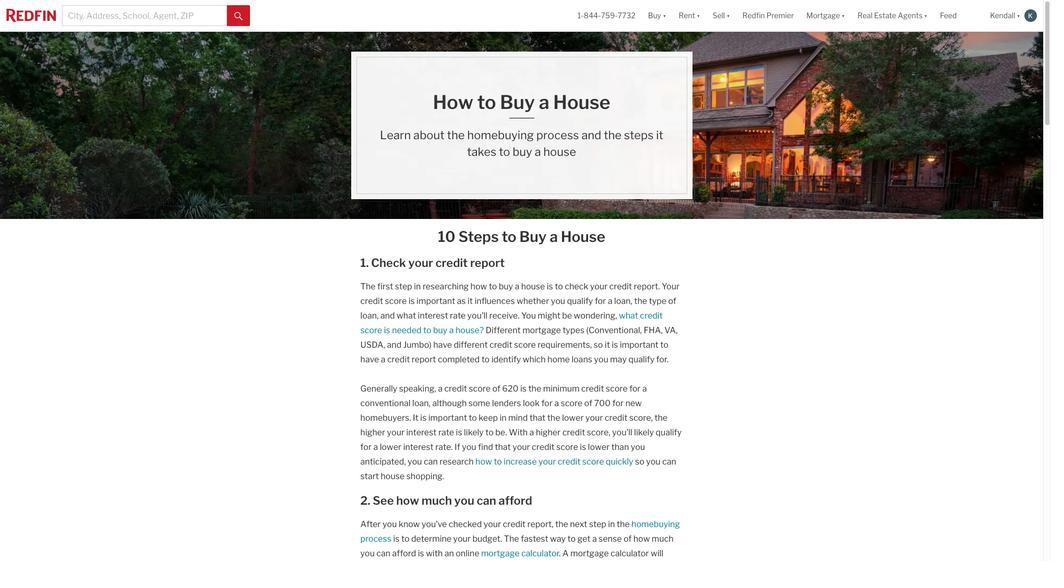 Task type: describe. For each thing, give the bounding box(es) containing it.
for up the anticipated,
[[361, 443, 372, 453]]

keep
[[479, 413, 498, 423]]

interest inside the first step in researching how to buy a house is to check your credit report. your credit score is important as it influences whether you qualify for a loan, the type of loan, and what interest rate you'll receive. you might be wondering,
[[418, 311, 448, 321]]

than
[[612, 443, 629, 453]]

steps
[[459, 228, 499, 246]]

you right the "than"
[[631, 443, 645, 453]]

buy inside the first step in researching how to buy a house is to check your credit report. your credit score is important as it influences whether you qualify for a loan, the type of loan, and what interest rate you'll receive. you might be wondering,
[[499, 282, 513, 292]]

with
[[426, 549, 443, 559]]

and inside learn about the homebuying process and the steps it takes to buy a house
[[582, 128, 602, 142]]

homebuying process link
[[361, 520, 680, 545]]

how to increase your credit score quickly
[[476, 457, 634, 467]]

buy ▾ button
[[648, 0, 666, 31]]

score up how to increase your credit score quickly
[[557, 443, 578, 453]]

is inside what credit score is needed to buy a house?
[[384, 326, 390, 336]]

new
[[626, 399, 642, 409]]

you inside is to determine your budget. the fastest way to get a sense of how much you can afford is with an online
[[361, 549, 375, 559]]

how up the know
[[396, 494, 419, 508]]

is up "how to increase your credit score quickly" link on the bottom
[[580, 443, 586, 453]]

usda,
[[361, 340, 385, 350]]

is up whether
[[547, 282, 553, 292]]

you right after
[[383, 520, 397, 530]]

your inside is to determine your budget. the fastest way to get a sense of how much you can afford is with an online
[[453, 535, 471, 545]]

rent ▾ button
[[679, 0, 700, 31]]

step inside the first step in researching how to buy a house is to check your credit report. your credit score is important as it influences whether you qualify for a loan, the type of loan, and what interest rate you'll receive. you might be wondering,
[[395, 282, 412, 292]]

10
[[438, 228, 456, 246]]

▾ for sell ▾
[[727, 11, 730, 20]]

homebuyers.
[[361, 413, 411, 423]]

jumbo)
[[403, 340, 432, 350]]

feed
[[940, 11, 957, 20]]

to left increase
[[494, 457, 502, 467]]

shopping.
[[406, 472, 444, 482]]

0 horizontal spatial that
[[495, 443, 511, 453]]

for.
[[657, 355, 669, 365]]

City, Address, School, Agent, ZIP search field
[[62, 5, 227, 26]]

0 horizontal spatial score,
[[587, 428, 611, 438]]

of left 700
[[584, 399, 593, 409]]

report.
[[634, 282, 660, 292]]

1 likely from the left
[[464, 428, 484, 438]]

844-
[[584, 11, 601, 20]]

1 horizontal spatial report
[[470, 256, 505, 270]]

requirements,
[[538, 340, 592, 350]]

after you know you've checked your credit report, the next step in the
[[361, 520, 632, 530]]

2 vertical spatial interest
[[403, 443, 434, 453]]

what credit score is needed to buy a house? link
[[361, 311, 663, 336]]

to right steps on the left of the page
[[502, 228, 517, 246]]

real estate agents ▾
[[858, 11, 928, 20]]

buy inside dropdown button
[[648, 11, 661, 20]]

mortgage inside . a mortgage calculator will
[[571, 549, 609, 559]]

qualify inside the "different mortgage types (conventional, fha, va, usda, and jumbo) have different credit score requirements, so it is important to have a credit report completed to identify which home loans you may qualify for."
[[629, 355, 655, 365]]

1 higher from the left
[[361, 428, 385, 438]]

sense
[[599, 535, 622, 545]]

quickly
[[606, 457, 634, 467]]

is to determine your budget. the fastest way to get a sense of how much you can afford is with an online
[[361, 535, 674, 559]]

you up shopping.
[[408, 457, 422, 467]]

be
[[562, 311, 572, 321]]

agents
[[898, 11, 923, 20]]

speaking,
[[399, 384, 436, 394]]

mortgage ▾ button
[[800, 0, 852, 31]]

see
[[373, 494, 394, 508]]

rate inside the first step in researching how to buy a house is to check your credit report. your credit score is important as it influences whether you qualify for a loan, the type of loan, and what interest rate you'll receive. you might be wondering,
[[450, 311, 466, 321]]

check
[[565, 282, 588, 292]]

might
[[538, 311, 561, 321]]

0 horizontal spatial lower
[[380, 443, 402, 453]]

different mortgage types (conventional, fha, va, usda, and jumbo) have different credit score requirements, so it is important to have a credit report completed to identify which home loans you may qualify for.
[[361, 326, 678, 365]]

although
[[432, 399, 467, 409]]

kendall
[[991, 11, 1016, 20]]

0 horizontal spatial have
[[361, 355, 379, 365]]

to left be.
[[486, 428, 494, 438]]

some
[[469, 399, 490, 409]]

score left quickly
[[582, 457, 604, 467]]

after
[[361, 520, 381, 530]]

report,
[[528, 520, 554, 530]]

1-844-759-7732
[[578, 11, 636, 20]]

a inside the "different mortgage types (conventional, fha, va, usda, and jumbo) have different credit score requirements, so it is important to have a credit report completed to identify which home loans you may qualify for."
[[381, 355, 386, 365]]

your down 700
[[586, 413, 603, 423]]

your down homebuyers.
[[387, 428, 405, 438]]

to up influences
[[489, 282, 497, 292]]

how inside the first step in researching how to buy a house is to check your credit report. your credit score is important as it influences whether you qualify for a loan, the type of loan, and what interest rate you'll receive. you might be wondering,
[[471, 282, 487, 292]]

researching
[[423, 282, 469, 292]]

to inside what credit score is needed to buy a house?
[[423, 326, 432, 336]]

rent ▾ button
[[673, 0, 707, 31]]

check
[[371, 256, 406, 270]]

loans
[[572, 355, 592, 365]]

real
[[858, 11, 873, 20]]

to left get
[[568, 535, 576, 545]]

the inside is to determine your budget. the fastest way to get a sense of how much you can afford is with an online
[[504, 535, 519, 545]]

user photo image
[[1025, 9, 1037, 22]]

first
[[377, 282, 393, 292]]

you up checked
[[454, 494, 474, 508]]

you've
[[422, 520, 447, 530]]

can up after you know you've checked your credit report, the next step in the
[[477, 494, 496, 508]]

rent ▾
[[679, 11, 700, 20]]

types
[[563, 326, 585, 336]]

way
[[550, 535, 566, 545]]

next
[[570, 520, 587, 530]]

score inside the "different mortgage types (conventional, fha, va, usda, and jumbo) have different credit score requirements, so it is important to have a credit report completed to identify which home loans you may qualify for."
[[514, 340, 536, 350]]

. a mortgage calculator will
[[361, 549, 664, 562]]

kendall ▾
[[991, 11, 1021, 20]]

home
[[548, 355, 570, 365]]

rent
[[679, 11, 695, 20]]

how
[[433, 91, 474, 114]]

mortgage ▾
[[807, 11, 845, 20]]

1 calculator from the left
[[521, 549, 559, 559]]

redfin
[[743, 11, 765, 20]]

may
[[610, 355, 627, 365]]

lenders
[[492, 399, 521, 409]]

0 vertical spatial afford
[[499, 494, 532, 508]]

report inside the "different mortgage types (conventional, fha, va, usda, and jumbo) have different credit score requirements, so it is important to have a credit report completed to identify which home loans you may qualify for."
[[412, 355, 436, 365]]

learn
[[380, 128, 411, 142]]

is left with at bottom
[[418, 549, 424, 559]]

an
[[445, 549, 454, 559]]

for up new
[[630, 384, 641, 394]]

is inside the "different mortgage types (conventional, fha, va, usda, and jumbo) have different credit score requirements, so it is important to have a credit report completed to identify which home loans you may qualify for."
[[612, 340, 618, 350]]

your up budget.
[[484, 520, 501, 530]]

score down minimum
[[561, 399, 583, 409]]

5 ▾ from the left
[[925, 11, 928, 20]]

1.
[[361, 256, 369, 270]]

to up for.
[[661, 340, 669, 350]]

0 vertical spatial much
[[422, 494, 452, 508]]

is right 620
[[520, 384, 527, 394]]

1-
[[578, 11, 584, 20]]

homebuying inside learn about the homebuying process and the steps it takes to buy a house
[[467, 128, 534, 142]]

▾ for kendall ▾
[[1017, 11, 1021, 20]]

1 vertical spatial loan,
[[361, 311, 379, 321]]

be.
[[496, 428, 507, 438]]

feed button
[[934, 0, 984, 31]]

how down 'find'
[[476, 457, 492, 467]]

1 vertical spatial buy
[[500, 91, 535, 114]]

whether
[[517, 297, 549, 306]]

mortgage
[[807, 11, 840, 20]]

homebuying inside homebuying process
[[632, 520, 680, 530]]

important inside the first step in researching how to buy a house is to check your credit report. your credit score is important as it influences whether you qualify for a loan, the type of loan, and what interest rate you'll receive. you might be wondering,
[[417, 297, 455, 306]]

house inside so you can start house shopping.
[[381, 472, 405, 482]]

how to buy a house
[[433, 91, 611, 114]]

budget.
[[473, 535, 502, 545]]

for left new
[[613, 399, 624, 409]]

how inside is to determine your budget. the fastest way to get a sense of how much you can afford is with an online
[[634, 535, 650, 545]]

1-844-759-7732 link
[[578, 11, 636, 20]]

receive.
[[489, 311, 520, 321]]

your right increase
[[539, 457, 556, 467]]

redfin premier button
[[736, 0, 800, 31]]

you inside the first step in researching how to buy a house is to check your credit report. your credit score is important as it influences whether you qualify for a loan, the type of loan, and what interest rate you'll receive. you might be wondering,
[[551, 297, 565, 306]]

important inside generally speaking, a credit score of 620 is the minimum credit score for a conventional loan, although some lenders look for a score of 700 for new homebuyers. it is important to keep in mind that the lower your credit score, the higher your interest rate is likely to be. with a higher credit score, you'll likely qualify for a lower interest rate. if you find that your credit score is lower than you anticipated, you can research
[[428, 413, 467, 423]]

identify
[[492, 355, 521, 365]]

0 vertical spatial that
[[530, 413, 546, 423]]

your up increase
[[513, 443, 530, 453]]

can inside generally speaking, a credit score of 620 is the minimum credit score for a conventional loan, although some lenders look for a score of 700 for new homebuyers. it is important to keep in mind that the lower your credit score, the higher your interest rate is likely to be. with a higher credit score, you'll likely qualify for a lower interest rate. if you find that your credit score is lower than you anticipated, you can research
[[424, 457, 438, 467]]



Task type: vqa. For each thing, say whether or not it's contained in the screenshot.
The in is to determine your budget. The fastest way to get a sense of how much you can afford is with an online
yes



Task type: locate. For each thing, give the bounding box(es) containing it.
have
[[433, 340, 452, 350], [361, 355, 379, 365]]

house
[[553, 91, 611, 114], [561, 228, 605, 246]]

increase
[[504, 457, 537, 467]]

2 calculator from the left
[[611, 549, 649, 559]]

credit inside what credit score is needed to buy a house?
[[640, 311, 663, 321]]

of inside is to determine your budget. the fastest way to get a sense of how much you can afford is with an online
[[624, 535, 632, 545]]

0 vertical spatial homebuying
[[467, 128, 534, 142]]

afford down the know
[[392, 549, 416, 559]]

fastest
[[521, 535, 549, 545]]

you up might
[[551, 297, 565, 306]]

score inside the first step in researching how to buy a house is to check your credit report. your credit score is important as it influences whether you qualify for a loan, the type of loan, and what interest rate you'll receive. you might be wondering,
[[385, 297, 407, 306]]

house
[[544, 145, 576, 159], [521, 282, 545, 292], [381, 472, 405, 482]]

1 vertical spatial the
[[504, 535, 519, 545]]

2 likely from the left
[[634, 428, 654, 438]]

report
[[470, 256, 505, 270], [412, 355, 436, 365]]

score up 'some'
[[469, 384, 491, 394]]

to inside learn about the homebuying process and the steps it takes to buy a house
[[499, 145, 510, 159]]

process down after
[[361, 535, 392, 545]]

important down fha, on the bottom right of page
[[620, 340, 659, 350]]

your
[[662, 282, 680, 292]]

1 horizontal spatial qualify
[[629, 355, 655, 365]]

how up influences
[[471, 282, 487, 292]]

minimum
[[543, 384, 580, 394]]

score up usda,
[[361, 326, 382, 336]]

can down after
[[377, 549, 391, 559]]

of right type
[[668, 297, 677, 306]]

0 horizontal spatial it
[[468, 297, 473, 306]]

0 vertical spatial house
[[553, 91, 611, 114]]

as
[[457, 297, 466, 306]]

2 higher from the left
[[536, 428, 561, 438]]

calculator down sense
[[611, 549, 649, 559]]

0 vertical spatial rate
[[450, 311, 466, 321]]

so inside the "different mortgage types (conventional, fha, va, usda, and jumbo) have different credit score requirements, so it is important to have a credit report completed to identify which home loans you may qualify for."
[[594, 340, 603, 350]]

1 ▾ from the left
[[663, 11, 666, 20]]

2 vertical spatial house
[[381, 472, 405, 482]]

2 horizontal spatial mortgage
[[571, 549, 609, 559]]

0 vertical spatial buy
[[513, 145, 532, 159]]

1 horizontal spatial lower
[[562, 413, 584, 423]]

0 vertical spatial step
[[395, 282, 412, 292]]

1 horizontal spatial process
[[537, 128, 579, 142]]

a inside is to determine your budget. the fastest way to get a sense of how much you can afford is with an online
[[592, 535, 597, 545]]

sell ▾ button
[[713, 0, 730, 31]]

a
[[539, 91, 550, 114], [535, 145, 541, 159], [550, 228, 558, 246], [515, 282, 520, 292], [608, 297, 613, 306], [449, 326, 454, 336], [381, 355, 386, 365], [438, 384, 443, 394], [643, 384, 647, 394], [555, 399, 559, 409], [530, 428, 534, 438], [374, 443, 378, 453], [592, 535, 597, 545]]

0 vertical spatial you'll
[[468, 311, 488, 321]]

1 vertical spatial have
[[361, 355, 379, 365]]

that
[[530, 413, 546, 423], [495, 443, 511, 453]]

loan, up usda,
[[361, 311, 379, 321]]

loan, down speaking,
[[412, 399, 431, 409]]

▾
[[663, 11, 666, 20], [697, 11, 700, 20], [727, 11, 730, 20], [842, 11, 845, 20], [925, 11, 928, 20], [1017, 11, 1021, 20]]

of left 620
[[493, 384, 501, 394]]

rate inside generally speaking, a credit score of 620 is the minimum credit score for a conventional loan, although some lenders look for a score of 700 for new homebuyers. it is important to keep in mind that the lower your credit score, the higher your interest rate is likely to be. with a higher credit score, you'll likely qualify for a lower interest rate. if you find that your credit score is lower than you anticipated, you can research
[[439, 428, 454, 438]]

1 horizontal spatial mortgage
[[523, 326, 561, 336]]

to left identify
[[482, 355, 490, 365]]

0 horizontal spatial report
[[412, 355, 436, 365]]

rate down the as
[[450, 311, 466, 321]]

2 what from the left
[[619, 311, 638, 321]]

buy ▾ button
[[642, 0, 673, 31]]

0 vertical spatial buy
[[648, 11, 661, 20]]

homebuying
[[467, 128, 534, 142], [632, 520, 680, 530]]

buy inside learn about the homebuying process and the steps it takes to buy a house
[[513, 145, 532, 159]]

score down first
[[385, 297, 407, 306]]

you'll up the house?
[[468, 311, 488, 321]]

loan, up the "(conventional,"
[[614, 297, 633, 306]]

0 vertical spatial have
[[433, 340, 452, 350]]

0 horizontal spatial what
[[397, 311, 416, 321]]

your right "check"
[[409, 256, 433, 270]]

likely down new
[[634, 428, 654, 438]]

important down although
[[428, 413, 467, 423]]

0 horizontal spatial calculator
[[521, 549, 559, 559]]

0 horizontal spatial in
[[414, 282, 421, 292]]

0 vertical spatial loan,
[[614, 297, 633, 306]]

2 horizontal spatial in
[[608, 520, 615, 530]]

score, down 700
[[587, 428, 611, 438]]

in up sense
[[608, 520, 615, 530]]

to up jumbo)
[[423, 326, 432, 336]]

rate.
[[435, 443, 453, 453]]

1 vertical spatial you'll
[[612, 428, 633, 438]]

0 vertical spatial it
[[656, 128, 664, 142]]

1 horizontal spatial so
[[635, 457, 645, 467]]

it
[[656, 128, 664, 142], [468, 297, 473, 306], [605, 340, 610, 350]]

0 vertical spatial the
[[361, 282, 376, 292]]

so
[[594, 340, 603, 350], [635, 457, 645, 467]]

0 horizontal spatial qualify
[[567, 297, 593, 306]]

what inside the first step in researching how to buy a house is to check your credit report. your credit score is important as it influences whether you qualify for a loan, the type of loan, and what interest rate you'll receive. you might be wondering,
[[397, 311, 416, 321]]

generally speaking, a credit score of 620 is the minimum credit score for a conventional loan, although some lenders look for a score of 700 for new homebuyers. it is important to keep in mind that the lower your credit score, the higher your interest rate is likely to be. with a higher credit score, you'll likely qualify for a lower interest rate. if you find that your credit score is lower than you anticipated, you can research
[[361, 384, 682, 467]]

1 vertical spatial qualify
[[629, 355, 655, 365]]

rate
[[450, 311, 466, 321], [439, 428, 454, 438]]

can
[[424, 457, 438, 467], [662, 457, 676, 467], [477, 494, 496, 508], [377, 549, 391, 559]]

it down the "(conventional,"
[[605, 340, 610, 350]]

house?
[[456, 326, 484, 336]]

it inside learn about the homebuying process and the steps it takes to buy a house
[[656, 128, 664, 142]]

interest up needed
[[418, 311, 448, 321]]

1 horizontal spatial calculator
[[611, 549, 649, 559]]

higher down homebuyers.
[[361, 428, 385, 438]]

is down the know
[[393, 535, 400, 545]]

0 horizontal spatial mortgage
[[481, 549, 520, 559]]

can inside is to determine your budget. the fastest way to get a sense of how much you can afford is with an online
[[377, 549, 391, 559]]

0 horizontal spatial so
[[594, 340, 603, 350]]

step right first
[[395, 282, 412, 292]]

it right steps
[[656, 128, 664, 142]]

0 horizontal spatial you'll
[[468, 311, 488, 321]]

1 horizontal spatial loan,
[[412, 399, 431, 409]]

that down the look
[[530, 413, 546, 423]]

0 horizontal spatial much
[[422, 494, 452, 508]]

1 vertical spatial homebuying
[[632, 520, 680, 530]]

to right "how"
[[477, 91, 496, 114]]

mortgage down might
[[523, 326, 561, 336]]

in inside the first step in researching how to buy a house is to check your credit report. your credit score is important as it influences whether you qualify for a loan, the type of loan, and what interest rate you'll receive. you might be wondering,
[[414, 282, 421, 292]]

so inside so you can start house shopping.
[[635, 457, 645, 467]]

afford
[[499, 494, 532, 508], [392, 549, 416, 559]]

mortgage inside the "different mortgage types (conventional, fha, va, usda, and jumbo) have different credit score requirements, so it is important to have a credit report completed to identify which home loans you may qualify for."
[[523, 326, 561, 336]]

report down steps on the left of the page
[[470, 256, 505, 270]]

0 vertical spatial report
[[470, 256, 505, 270]]

a
[[563, 549, 569, 559]]

the first step in researching how to buy a house is to check your credit report. your credit score is important as it influences whether you qualify for a loan, the type of loan, and what interest rate you'll receive. you might be wondering,
[[361, 282, 680, 321]]

it
[[413, 413, 419, 423]]

1 vertical spatial interest
[[406, 428, 437, 438]]

lower up the anticipated,
[[380, 443, 402, 453]]

1 vertical spatial rate
[[439, 428, 454, 438]]

have up completed
[[433, 340, 452, 350]]

1 vertical spatial so
[[635, 457, 645, 467]]

you left may
[[594, 355, 609, 365]]

homebuying process
[[361, 520, 680, 545]]

can inside so you can start house shopping.
[[662, 457, 676, 467]]

for right the look
[[542, 399, 553, 409]]

real estate agents ▾ button
[[852, 0, 934, 31]]

rate up rate.
[[439, 428, 454, 438]]

1 vertical spatial in
[[500, 413, 507, 423]]

1 horizontal spatial likely
[[634, 428, 654, 438]]

afford inside is to determine your budget. the fastest way to get a sense of how much you can afford is with an online
[[392, 549, 416, 559]]

that down be.
[[495, 443, 511, 453]]

▾ for rent ▾
[[697, 11, 700, 20]]

to right takes
[[499, 145, 510, 159]]

in inside generally speaking, a credit score of 620 is the minimum credit score for a conventional loan, although some lenders look for a score of 700 for new homebuyers. it is important to keep in mind that the lower your credit score, the higher your interest rate is likely to be. with a higher credit score, you'll likely qualify for a lower interest rate. if you find that your credit score is lower than you anticipated, you can research
[[500, 413, 507, 423]]

▾ for mortgage ▾
[[842, 11, 845, 20]]

you right if
[[462, 443, 476, 453]]

mind
[[509, 413, 528, 423]]

it inside the first step in researching how to buy a house is to check your credit report. your credit score is important as it influences whether you qualify for a loan, the type of loan, and what interest rate you'll receive. you might be wondering,
[[468, 297, 473, 306]]

2. see how much you can afford
[[361, 494, 532, 508]]

the
[[361, 282, 376, 292], [504, 535, 519, 545]]

2 horizontal spatial it
[[656, 128, 664, 142]]

0 horizontal spatial step
[[395, 282, 412, 292]]

score inside what credit score is needed to buy a house?
[[361, 326, 382, 336]]

will
[[651, 549, 664, 559]]

1 vertical spatial that
[[495, 443, 511, 453]]

different
[[454, 340, 488, 350]]

mortgage calculator link
[[481, 549, 559, 559]]

it inside the "different mortgage types (conventional, fha, va, usda, and jumbo) have different credit score requirements, so it is important to have a credit report completed to identify which home loans you may qualify for."
[[605, 340, 610, 350]]

1 horizontal spatial that
[[530, 413, 546, 423]]

1 horizontal spatial step
[[589, 520, 607, 530]]

qualify inside generally speaking, a credit score of 620 is the minimum credit score for a conventional loan, although some lenders look for a score of 700 for new homebuyers. it is important to keep in mind that the lower your credit score, the higher your interest rate is likely to be. with a higher credit score, you'll likely qualify for a lower interest rate. if you find that your credit score is lower than you anticipated, you can research
[[656, 428, 682, 438]]

0 vertical spatial and
[[582, 128, 602, 142]]

process inside homebuying process
[[361, 535, 392, 545]]

0 vertical spatial house
[[544, 145, 576, 159]]

0 vertical spatial qualify
[[567, 297, 593, 306]]

0 vertical spatial in
[[414, 282, 421, 292]]

takes
[[467, 145, 497, 159]]

1 horizontal spatial much
[[652, 535, 674, 545]]

buy inside what credit score is needed to buy a house?
[[433, 326, 448, 336]]

of right sense
[[624, 535, 632, 545]]

find
[[478, 443, 493, 453]]

▾ left user photo
[[1017, 11, 1021, 20]]

it right the as
[[468, 297, 473, 306]]

you down after
[[361, 549, 375, 559]]

▾ left 'rent'
[[663, 11, 666, 20]]

1 vertical spatial important
[[620, 340, 659, 350]]

1 horizontal spatial in
[[500, 413, 507, 423]]

0 horizontal spatial process
[[361, 535, 392, 545]]

▾ right mortgage
[[842, 11, 845, 20]]

higher
[[361, 428, 385, 438], [536, 428, 561, 438]]

1 horizontal spatial have
[[433, 340, 452, 350]]

▾ right sell
[[727, 11, 730, 20]]

you inside the "different mortgage types (conventional, fha, va, usda, and jumbo) have different credit score requirements, so it is important to have a credit report completed to identify which home loans you may qualify for."
[[594, 355, 609, 365]]

can up shopping.
[[424, 457, 438, 467]]

you inside so you can start house shopping.
[[646, 457, 661, 467]]

0 vertical spatial interest
[[418, 311, 448, 321]]

mortgage down budget.
[[481, 549, 520, 559]]

a inside learn about the homebuying process and the steps it takes to buy a house
[[535, 145, 541, 159]]

1 horizontal spatial afford
[[499, 494, 532, 508]]

2 vertical spatial buy
[[433, 326, 448, 336]]

0 vertical spatial process
[[537, 128, 579, 142]]

2 vertical spatial in
[[608, 520, 615, 530]]

important inside the "different mortgage types (conventional, fha, va, usda, and jumbo) have different credit score requirements, so it is important to have a credit report completed to identify which home loans you may qualify for."
[[620, 340, 659, 350]]

so down the "(conventional,"
[[594, 340, 603, 350]]

(conventional,
[[586, 326, 642, 336]]

1 vertical spatial house
[[521, 282, 545, 292]]

wondering,
[[574, 311, 617, 321]]

qualify inside the first step in researching how to buy a house is to check your credit report. your credit score is important as it influences whether you qualify for a loan, the type of loan, and what interest rate you'll receive. you might be wondering,
[[567, 297, 593, 306]]

real estate agents ▾ link
[[858, 0, 928, 31]]

is down the "(conventional,"
[[612, 340, 618, 350]]

homebuying up takes
[[467, 128, 534, 142]]

to left 'check'
[[555, 282, 563, 292]]

calculator
[[521, 549, 559, 559], [611, 549, 649, 559]]

score up 700
[[606, 384, 628, 394]]

2 vertical spatial buy
[[520, 228, 547, 246]]

and
[[582, 128, 602, 142], [381, 311, 395, 321], [387, 340, 402, 350]]

2 vertical spatial it
[[605, 340, 610, 350]]

▾ right 'agents'
[[925, 11, 928, 20]]

2 horizontal spatial loan,
[[614, 297, 633, 306]]

you right quickly
[[646, 457, 661, 467]]

score
[[385, 297, 407, 306], [361, 326, 382, 336], [514, 340, 536, 350], [469, 384, 491, 394], [606, 384, 628, 394], [561, 399, 583, 409], [557, 443, 578, 453], [582, 457, 604, 467]]

what up needed
[[397, 311, 416, 321]]

completed
[[438, 355, 480, 365]]

and inside the "different mortgage types (conventional, fha, va, usda, and jumbo) have different credit score requirements, so it is important to have a credit report completed to identify which home loans you may qualify for."
[[387, 340, 402, 350]]

the left first
[[361, 282, 376, 292]]

important
[[417, 297, 455, 306], [620, 340, 659, 350], [428, 413, 467, 423]]

loan, inside generally speaking, a credit score of 620 is the minimum credit score for a conventional loan, although some lenders look for a score of 700 for new homebuyers. it is important to keep in mind that the lower your credit score, the higher your interest rate is likely to be. with a higher credit score, you'll likely qualify for a lower interest rate. if you find that your credit score is lower than you anticipated, you can research
[[412, 399, 431, 409]]

1 vertical spatial house
[[561, 228, 605, 246]]

premier
[[767, 11, 794, 20]]

how
[[471, 282, 487, 292], [476, 457, 492, 467], [396, 494, 419, 508], [634, 535, 650, 545]]

you
[[551, 297, 565, 306], [594, 355, 609, 365], [462, 443, 476, 453], [631, 443, 645, 453], [408, 457, 422, 467], [646, 457, 661, 467], [454, 494, 474, 508], [383, 520, 397, 530], [361, 549, 375, 559]]

loan,
[[614, 297, 633, 306], [361, 311, 379, 321], [412, 399, 431, 409]]

needed
[[392, 326, 422, 336]]

0 vertical spatial important
[[417, 297, 455, 306]]

1 horizontal spatial homebuying
[[632, 520, 680, 530]]

1 vertical spatial process
[[361, 535, 392, 545]]

0 horizontal spatial homebuying
[[467, 128, 534, 142]]

influences
[[475, 297, 515, 306]]

6 ▾ from the left
[[1017, 11, 1021, 20]]

1 horizontal spatial the
[[504, 535, 519, 545]]

you'll inside the first step in researching how to buy a house is to check your credit report. your credit score is important as it influences whether you qualify for a loan, the type of loan, and what interest rate you'll receive. you might be wondering,
[[468, 311, 488, 321]]

0 vertical spatial so
[[594, 340, 603, 350]]

2 horizontal spatial qualify
[[656, 428, 682, 438]]

0 horizontal spatial afford
[[392, 549, 416, 559]]

report down jumbo)
[[412, 355, 436, 365]]

important down researching
[[417, 297, 455, 306]]

1 vertical spatial much
[[652, 535, 674, 545]]

mortgage down get
[[571, 549, 609, 559]]

much inside is to determine your budget. the fastest way to get a sense of how much you can afford is with an online
[[652, 535, 674, 545]]

how right sense
[[634, 535, 650, 545]]

and up needed
[[381, 311, 395, 321]]

is up if
[[456, 428, 462, 438]]

house inside the first step in researching how to buy a house is to check your credit report. your credit score is important as it influences whether you qualify for a loan, the type of loan, and what interest rate you'll receive. you might be wondering,
[[521, 282, 545, 292]]

1. check your credit report
[[361, 256, 505, 270]]

buy up influences
[[499, 282, 513, 292]]

in down the 1. check your credit report
[[414, 282, 421, 292]]

1 horizontal spatial score,
[[629, 413, 653, 423]]

a inside what credit score is needed to buy a house?
[[449, 326, 454, 336]]

for up the wondering,
[[595, 297, 606, 306]]

for inside the first step in researching how to buy a house is to check your credit report. your credit score is important as it influences whether you qualify for a loan, the type of loan, and what interest rate you'll receive. you might be wondering,
[[595, 297, 606, 306]]

10 steps to buy a house
[[438, 228, 605, 246]]

your inside the first step in researching how to buy a house is to check your credit report. your credit score is important as it influences whether you qualify for a loan, the type of loan, and what interest rate you'll receive. you might be wondering,
[[590, 282, 608, 292]]

you'll inside generally speaking, a credit score of 620 is the minimum credit score for a conventional loan, although some lenders look for a score of 700 for new homebuyers. it is important to keep in mind that the lower your credit score, the higher your interest rate is likely to be. with a higher credit score, you'll likely qualify for a lower interest rate. if you find that your credit score is lower than you anticipated, you can research
[[612, 428, 633, 438]]

7732
[[618, 11, 636, 20]]

you
[[522, 311, 536, 321]]

is right it at the bottom left of page
[[420, 413, 427, 423]]

steps
[[624, 128, 654, 142]]

the inside the first step in researching how to buy a house is to check your credit report. your credit score is important as it influences whether you qualify for a loan, the type of loan, and what interest rate you'll receive. you might be wondering,
[[634, 297, 647, 306]]

1 vertical spatial buy
[[499, 282, 513, 292]]

▾ for buy ▾
[[663, 11, 666, 20]]

your right 'check'
[[590, 282, 608, 292]]

afford up after you know you've checked your credit report, the next step in the
[[499, 494, 532, 508]]

type
[[649, 297, 667, 306]]

1 vertical spatial report
[[412, 355, 436, 365]]

4 ▾ from the left
[[842, 11, 845, 20]]

what credit score is needed to buy a house?
[[361, 311, 663, 336]]

your down checked
[[453, 535, 471, 545]]

what up the "(conventional,"
[[619, 311, 638, 321]]

interest left rate.
[[403, 443, 434, 453]]

mortgage ▾ button
[[807, 0, 845, 31]]

va,
[[665, 326, 678, 336]]

2 vertical spatial important
[[428, 413, 467, 423]]

if
[[455, 443, 460, 453]]

process inside learn about the homebuying process and the steps it takes to buy a house
[[537, 128, 579, 142]]

to down the know
[[401, 535, 410, 545]]

0 horizontal spatial the
[[361, 282, 376, 292]]

2 vertical spatial loan,
[[412, 399, 431, 409]]

2 vertical spatial qualify
[[656, 428, 682, 438]]

estate
[[874, 11, 897, 20]]

3 ▾ from the left
[[727, 11, 730, 20]]

which
[[523, 355, 546, 365]]

how to increase your credit score quickly link
[[476, 457, 634, 467]]

2 horizontal spatial lower
[[588, 443, 610, 453]]

1 horizontal spatial higher
[[536, 428, 561, 438]]

about
[[414, 128, 445, 142]]

1 vertical spatial afford
[[392, 549, 416, 559]]

.
[[559, 549, 561, 559]]

different
[[486, 326, 521, 336]]

score up which at the bottom of the page
[[514, 340, 536, 350]]

0 horizontal spatial likely
[[464, 428, 484, 438]]

2 ▾ from the left
[[697, 11, 700, 20]]

lower down minimum
[[562, 413, 584, 423]]

interest
[[418, 311, 448, 321], [406, 428, 437, 438], [403, 443, 434, 453]]

get
[[578, 535, 591, 545]]

and inside the first step in researching how to buy a house is to check your credit report. your credit score is important as it influences whether you qualify for a loan, the type of loan, and what interest rate you'll receive. you might be wondering,
[[381, 311, 395, 321]]

to left the keep
[[469, 413, 477, 423]]

620
[[502, 384, 519, 394]]

1 horizontal spatial it
[[605, 340, 610, 350]]

0 vertical spatial score,
[[629, 413, 653, 423]]

the up . a mortgage calculator will
[[504, 535, 519, 545]]

with
[[509, 428, 528, 438]]

sell ▾ button
[[707, 0, 736, 31]]

is up needed
[[409, 297, 415, 306]]

700
[[594, 399, 611, 409]]

what inside what credit score is needed to buy a house?
[[619, 311, 638, 321]]

1 what from the left
[[397, 311, 416, 321]]

know
[[399, 520, 420, 530]]

1 vertical spatial step
[[589, 520, 607, 530]]

1 vertical spatial and
[[381, 311, 395, 321]]

in
[[414, 282, 421, 292], [500, 413, 507, 423], [608, 520, 615, 530]]

homebuying up will
[[632, 520, 680, 530]]

1 horizontal spatial you'll
[[612, 428, 633, 438]]

house inside learn about the homebuying process and the steps it takes to buy a house
[[544, 145, 576, 159]]

qualify
[[567, 297, 593, 306], [629, 355, 655, 365], [656, 428, 682, 438]]

conventional
[[361, 399, 411, 409]]

the inside the first step in researching how to buy a house is to check your credit report. your credit score is important as it influences whether you qualify for a loan, the type of loan, and what interest rate you'll receive. you might be wondering,
[[361, 282, 376, 292]]

what
[[397, 311, 416, 321], [619, 311, 638, 321]]

so right quickly
[[635, 457, 645, 467]]

much up you've
[[422, 494, 452, 508]]

of inside the first step in researching how to buy a house is to check your credit report. your credit score is important as it influences whether you qualify for a loan, the type of loan, and what interest rate you'll receive. you might be wondering,
[[668, 297, 677, 306]]

calculator inside . a mortgage calculator will
[[611, 549, 649, 559]]

submit search image
[[234, 12, 243, 20]]

0 horizontal spatial loan,
[[361, 311, 379, 321]]



